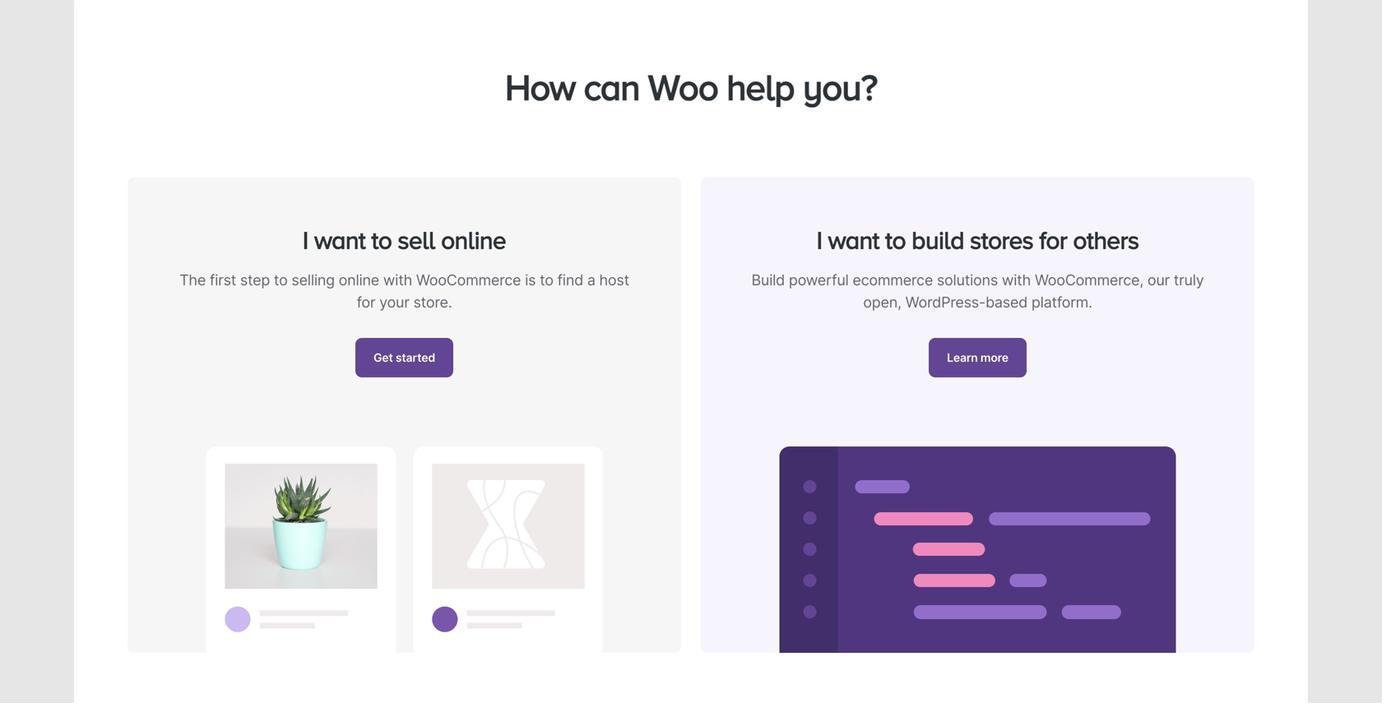 Task type: locate. For each thing, give the bounding box(es) containing it.
1 horizontal spatial online
[[441, 226, 506, 254]]

0 horizontal spatial want
[[314, 226, 366, 254]]

build
[[912, 226, 965, 254]]

0 horizontal spatial i
[[303, 226, 308, 254]]

0 vertical spatial for
[[1040, 226, 1068, 254]]

step
[[240, 271, 270, 289]]

build
[[752, 271, 785, 289]]

get
[[374, 351, 393, 365]]

want for i want to build stores for others
[[828, 226, 880, 254]]

want
[[314, 226, 366, 254], [828, 226, 880, 254]]

1 horizontal spatial for
[[1040, 226, 1068, 254]]

2 with from the left
[[1002, 271, 1031, 289]]

want up selling
[[314, 226, 366, 254]]

with up based platform.
[[1002, 271, 1031, 289]]

i
[[303, 226, 308, 254], [817, 226, 823, 254]]

online inside the first step to selling online with woocommerce is to find a host for your store.
[[339, 271, 379, 289]]

want for i want to sell online
[[314, 226, 366, 254]]

with inside the first step to selling online with woocommerce is to find a host for your store.
[[383, 271, 412, 289]]

1 horizontal spatial with
[[1002, 271, 1031, 289]]

want up powerful
[[828, 226, 880, 254]]

0 horizontal spatial online
[[339, 271, 379, 289]]

1 i from the left
[[303, 226, 308, 254]]

2 i from the left
[[817, 226, 823, 254]]

1 vertical spatial online
[[339, 271, 379, 289]]

for inside the first step to selling online with woocommerce is to find a host for your store.
[[357, 293, 376, 311]]

your
[[380, 293, 410, 311]]

for right stores
[[1040, 226, 1068, 254]]

store.
[[414, 293, 452, 311]]

1 horizontal spatial i
[[817, 226, 823, 254]]

the
[[180, 271, 206, 289]]

to up ecommerce
[[886, 226, 906, 254]]

learn
[[948, 351, 978, 365]]

for left your
[[357, 293, 376, 311]]

1 horizontal spatial want
[[828, 226, 880, 254]]

i up selling
[[303, 226, 308, 254]]

the first step to selling online with woocommerce is to find a host for your store.
[[180, 271, 630, 311]]

woo
[[648, 67, 718, 107]]

ecommerce
[[853, 271, 933, 289]]

online
[[441, 226, 506, 254], [339, 271, 379, 289]]

selling
[[292, 271, 335, 289]]

get started link
[[356, 338, 454, 378]]

0 horizontal spatial for
[[357, 293, 376, 311]]

first
[[210, 271, 236, 289]]

online right selling
[[339, 271, 379, 289]]

1 vertical spatial for
[[357, 293, 376, 311]]

with inside build powerful ecommerce solutions with woocommerce, our truly open, wordpress-based platform.
[[1002, 271, 1031, 289]]

1 with from the left
[[383, 271, 412, 289]]

with up your
[[383, 271, 412, 289]]

can
[[584, 67, 640, 107]]

online up woocommerce
[[441, 226, 506, 254]]

stores
[[970, 226, 1034, 254]]

to
[[372, 226, 392, 254], [886, 226, 906, 254], [274, 271, 288, 289], [540, 271, 554, 289]]

find
[[558, 271, 584, 289]]

2 want from the left
[[828, 226, 880, 254]]

woocommerce,
[[1035, 271, 1144, 289]]

i up powerful
[[817, 226, 823, 254]]

a
[[588, 271, 596, 289]]

0 horizontal spatial with
[[383, 271, 412, 289]]

solutions
[[937, 271, 998, 289]]

with
[[383, 271, 412, 289], [1002, 271, 1031, 289]]

1 want from the left
[[314, 226, 366, 254]]

for
[[1040, 226, 1068, 254], [357, 293, 376, 311]]

build powerful ecommerce solutions with woocommerce, our truly open, wordpress-based platform.
[[752, 271, 1205, 311]]



Task type: vqa. For each thing, say whether or not it's contained in the screenshot.
open,
yes



Task type: describe. For each thing, give the bounding box(es) containing it.
our
[[1148, 271, 1170, 289]]

to right step on the top left
[[274, 271, 288, 289]]

is
[[525, 271, 536, 289]]

sell
[[398, 226, 435, 254]]

woocommerce
[[416, 271, 521, 289]]

truly
[[1174, 271, 1205, 289]]

to left sell
[[372, 226, 392, 254]]

started
[[396, 351, 435, 365]]

illustration of lines of development code image
[[780, 447, 1177, 653]]

powerful
[[789, 271, 849, 289]]

help
[[727, 67, 795, 107]]

how
[[505, 67, 576, 107]]

to right is
[[540, 271, 554, 289]]

you?
[[803, 67, 877, 107]]

more
[[981, 351, 1009, 365]]

wordpress-
[[906, 293, 986, 311]]

others
[[1074, 226, 1139, 254]]

0 vertical spatial online
[[441, 226, 506, 254]]

i want to sell online
[[303, 226, 506, 254]]

how can woo help you?
[[505, 67, 877, 107]]

i for i want to build stores for others
[[817, 226, 823, 254]]

open,
[[864, 293, 902, 311]]

based platform.
[[986, 293, 1093, 311]]

i for i want to sell online
[[303, 226, 308, 254]]

illustration of two product cards, with a plan and an abstract shape image
[[206, 447, 603, 653]]

learn more link
[[929, 338, 1027, 378]]

i want to build stores for others
[[817, 226, 1139, 254]]

learn more
[[948, 351, 1009, 365]]

host
[[600, 271, 630, 289]]

get started
[[374, 351, 435, 365]]



